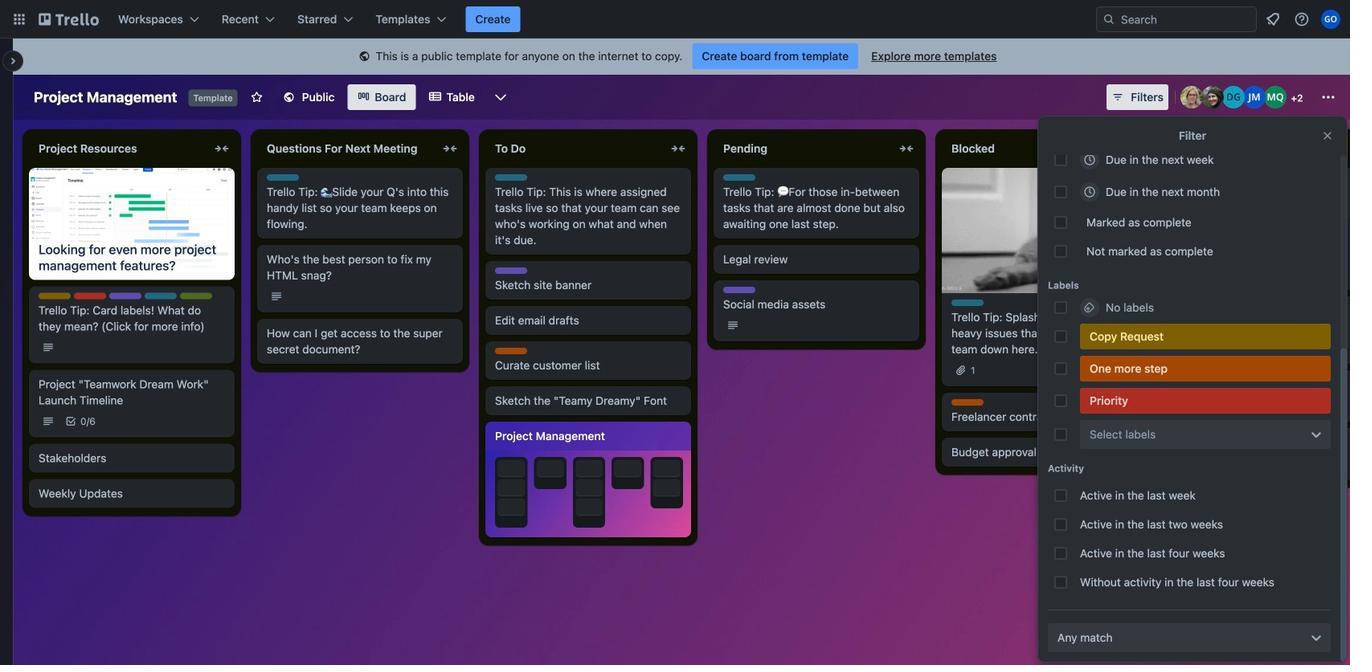 Task type: locate. For each thing, give the bounding box(es) containing it.
None text field
[[486, 136, 666, 162], [714, 136, 894, 162], [942, 136, 1122, 162], [486, 136, 666, 162], [714, 136, 894, 162], [942, 136, 1122, 162]]

2 horizontal spatial color: purple, title: "design team" element
[[724, 287, 756, 293]]

1 horizontal spatial collapse list image
[[1126, 139, 1145, 158]]

1 horizontal spatial color: yellow, title: "copy request" element
[[1081, 324, 1331, 350]]

caity (caity) image
[[1202, 86, 1224, 109]]

close popover image
[[1322, 129, 1335, 142]]

color: yellow, title: "copy request" element
[[39, 293, 71, 300], [1081, 324, 1331, 350]]

color: orange, title: "one more step" element
[[495, 348, 527, 355], [1081, 356, 1331, 382], [952, 400, 984, 406]]

1 horizontal spatial color: purple, title: "design team" element
[[495, 268, 527, 274]]

1 horizontal spatial collapse list image
[[441, 139, 460, 158]]

search image
[[1103, 13, 1116, 26]]

Search field
[[1116, 8, 1257, 31]]

2 horizontal spatial color: orange, title: "one more step" element
[[1081, 356, 1331, 382]]

None text field
[[29, 136, 209, 162], [1171, 136, 1351, 162], [29, 136, 209, 162], [1171, 136, 1351, 162]]

0 vertical spatial color: yellow, title: "copy request" element
[[39, 293, 71, 300]]

0 horizontal spatial color: purple, title: "design team" element
[[109, 293, 141, 300]]

2 horizontal spatial collapse list image
[[669, 139, 688, 158]]

0 horizontal spatial color: yellow, title: "copy request" element
[[39, 293, 71, 300]]

color: sky, title: "trello tip" element
[[267, 174, 299, 181], [495, 174, 527, 181], [724, 174, 756, 181], [1180, 226, 1212, 232], [145, 293, 177, 300], [952, 300, 984, 306]]

Board name text field
[[26, 84, 185, 110]]

back to home image
[[39, 6, 99, 32]]

1 vertical spatial color: red, title: "priority" element
[[1081, 388, 1331, 414]]

color: purple, title: "design team" element
[[495, 268, 527, 274], [724, 287, 756, 293], [109, 293, 141, 300]]

2 vertical spatial color: orange, title: "one more step" element
[[952, 400, 984, 406]]

show menu image
[[1321, 89, 1337, 105]]

0 horizontal spatial color: orange, title: "one more step" element
[[495, 348, 527, 355]]

color: red, title: "priority" element
[[74, 293, 106, 300], [1081, 388, 1331, 414]]

3 collapse list image from the left
[[669, 139, 688, 158]]

collapse list image
[[212, 139, 232, 158], [441, 139, 460, 158], [669, 139, 688, 158]]

color: lime, title: "halp" element
[[180, 293, 212, 300]]

0 horizontal spatial collapse list image
[[212, 139, 232, 158]]

0 horizontal spatial collapse list image
[[897, 139, 917, 158]]

collapse list image
[[897, 139, 917, 158], [1126, 139, 1145, 158]]

0 vertical spatial color: red, title: "priority" element
[[74, 293, 106, 300]]

1 horizontal spatial color: red, title: "priority" element
[[1081, 388, 1331, 414]]

customize views image
[[493, 89, 509, 105]]

primary element
[[0, 0, 1351, 39]]

0 vertical spatial color: orange, title: "one more step" element
[[495, 348, 527, 355]]



Task type: describe. For each thing, give the bounding box(es) containing it.
gary orlando (garyorlando) image
[[1322, 10, 1341, 29]]

open information menu image
[[1294, 11, 1310, 27]]

0 notifications image
[[1264, 10, 1283, 29]]

1 vertical spatial color: orange, title: "one more step" element
[[1081, 356, 1331, 382]]

andrea crawford (andreacrawford8) image
[[1181, 86, 1204, 109]]

1 collapse list image from the left
[[897, 139, 917, 158]]

0 horizontal spatial color: red, title: "priority" element
[[74, 293, 106, 300]]

jordan mirchev (jordan_mirchev) image
[[1244, 86, 1266, 109]]

1 horizontal spatial color: orange, title: "one more step" element
[[952, 400, 984, 406]]

1 collapse list image from the left
[[212, 139, 232, 158]]

2 collapse list image from the left
[[1126, 139, 1145, 158]]

star or unstar board image
[[251, 91, 263, 104]]

2 collapse list image from the left
[[441, 139, 460, 158]]

1 vertical spatial color: yellow, title: "copy request" element
[[1081, 324, 1331, 350]]

melody qiao (melodyqiao) image
[[1265, 86, 1287, 109]]

devan goldstein (devangoldstein2) image
[[1223, 86, 1245, 109]]

sm image
[[357, 49, 373, 65]]



Task type: vqa. For each thing, say whether or not it's contained in the screenshot.
Color: yellow, title: "Copy Request" "element" to the left
yes



